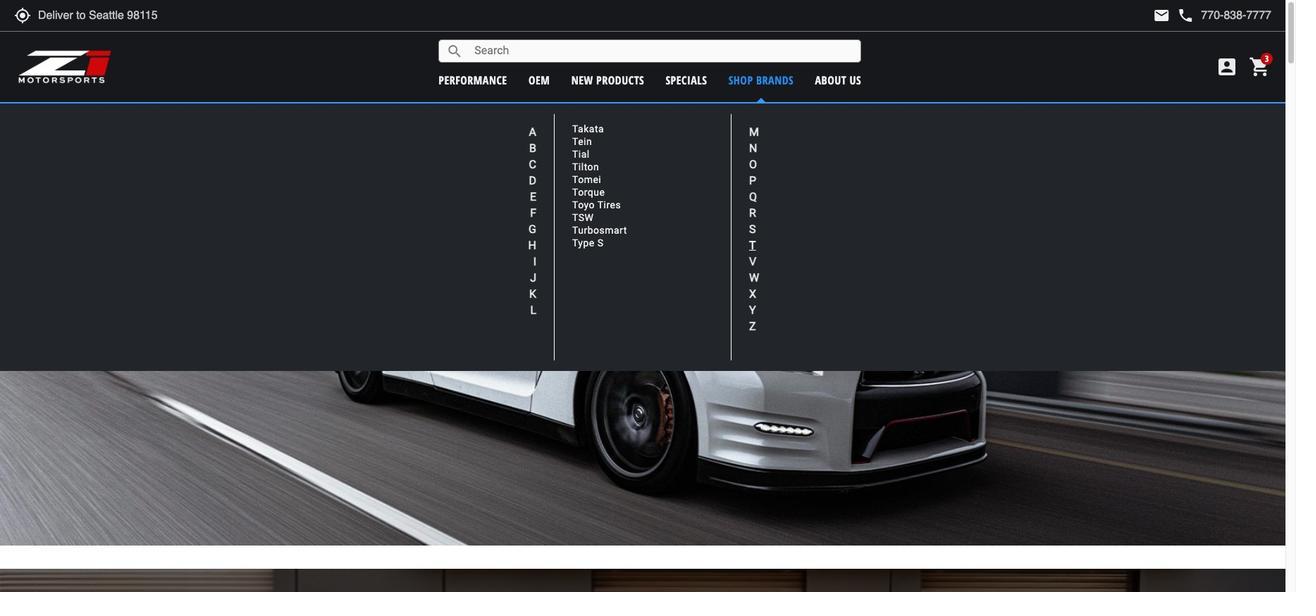 Task type: vqa. For each thing, say whether or not it's contained in the screenshot.
CURRENTLY SHOPPING: R35 (CHANGE MODEL) at the top of the page
yes



Task type: describe. For each thing, give the bounding box(es) containing it.
m
[[749, 125, 759, 139]]

about us
[[815, 72, 862, 88]]

g
[[529, 223, 537, 236]]

torque link
[[572, 187, 605, 198]]

c
[[529, 158, 537, 171]]

r
[[749, 207, 756, 220]]

takata tein tial tilton tomei torque toyo tires tsw turbosmart type s
[[572, 124, 627, 249]]

q
[[749, 190, 757, 204]]

about
[[815, 72, 847, 88]]

tial
[[572, 149, 590, 160]]

mail phone
[[1154, 7, 1195, 24]]

currently
[[569, 109, 617, 123]]

brands
[[757, 72, 794, 88]]

toyo
[[572, 200, 595, 211]]

turbosmart
[[572, 225, 627, 236]]

tomei link
[[572, 174, 602, 186]]

e
[[530, 190, 537, 204]]

n
[[749, 142, 758, 155]]

tial link
[[572, 149, 590, 160]]

(change model) link
[[701, 110, 765, 123]]

account_box link
[[1213, 56, 1242, 78]]

y
[[749, 304, 756, 317]]

tein link
[[572, 136, 592, 148]]

k
[[529, 288, 537, 301]]

us
[[850, 72, 862, 88]]

(change
[[701, 110, 734, 123]]

s inside takata tein tial tilton tomei torque toyo tires tsw turbosmart type s
[[598, 238, 604, 249]]

tomei
[[572, 174, 602, 186]]

Search search field
[[463, 40, 861, 62]]

w
[[749, 271, 759, 285]]

shopping_cart link
[[1246, 56, 1272, 78]]

shop brands
[[729, 72, 794, 88]]

my_location
[[14, 7, 31, 24]]

j
[[530, 271, 537, 285]]

shopping_cart
[[1249, 56, 1272, 78]]

toyo tires link
[[572, 200, 621, 211]]

i
[[533, 255, 537, 269]]

new products link
[[572, 72, 645, 88]]

oem link
[[529, 72, 550, 88]]

search
[[446, 43, 463, 60]]

new
[[572, 72, 593, 88]]

f
[[530, 207, 537, 220]]

m n o p q r s t v w x y z
[[749, 125, 759, 333]]

tsw link
[[572, 212, 594, 224]]

a
[[529, 125, 537, 139]]

oem
[[529, 72, 550, 88]]

t
[[749, 239, 756, 252]]

h
[[528, 239, 537, 252]]

type
[[572, 238, 595, 249]]

z
[[749, 320, 756, 333]]

torque
[[572, 187, 605, 198]]

tsw
[[572, 212, 594, 224]]



Task type: locate. For each thing, give the bounding box(es) containing it.
products
[[597, 72, 645, 88]]

p
[[749, 174, 757, 188]]

type s link
[[572, 238, 604, 249]]

x
[[749, 288, 757, 301]]

turbosmart link
[[572, 225, 627, 236]]

0 vertical spatial s
[[749, 223, 756, 236]]

specials link
[[666, 72, 707, 88]]

l
[[530, 304, 537, 317]]

0 horizontal spatial s
[[598, 238, 604, 249]]

tilton
[[572, 162, 600, 173]]

d
[[529, 174, 537, 188]]

phone link
[[1178, 7, 1272, 24]]

win this truck shop now to get automatically entered image
[[0, 570, 1286, 593]]

account_box
[[1216, 56, 1239, 78]]

a b c d e f g h i j k l
[[528, 125, 537, 317]]

shop brands link
[[729, 72, 794, 88]]

model)
[[736, 110, 765, 123]]

about us link
[[815, 72, 862, 88]]

tilton link
[[572, 162, 600, 173]]

takata link
[[572, 124, 604, 135]]

currently shopping: r35 (change model)
[[569, 109, 765, 123]]

tein
[[572, 136, 592, 148]]

1 horizontal spatial s
[[749, 223, 756, 236]]

phone
[[1178, 7, 1195, 24]]

s up 't'
[[749, 223, 756, 236]]

shop
[[729, 72, 753, 88]]

performance
[[439, 72, 507, 88]]

b
[[530, 142, 537, 155]]

z1 motorsports logo image
[[18, 49, 112, 85]]

tires
[[598, 200, 621, 211]]

s
[[749, 223, 756, 236], [598, 238, 604, 249]]

performance link
[[439, 72, 507, 88]]

takata
[[572, 124, 604, 135]]

mail
[[1154, 7, 1171, 24]]

o
[[749, 158, 757, 171]]

r35 gtr mods take your r35 to the next level image
[[0, 131, 1286, 546]]

s inside m n o p q r s t v w x y z
[[749, 223, 756, 236]]

r35
[[675, 109, 696, 123]]

new products
[[572, 72, 645, 88]]

s down turbosmart "link"
[[598, 238, 604, 249]]

shopping:
[[620, 109, 672, 123]]

v
[[749, 255, 757, 269]]

specials
[[666, 72, 707, 88]]

mail link
[[1154, 7, 1171, 24]]

1 vertical spatial s
[[598, 238, 604, 249]]



